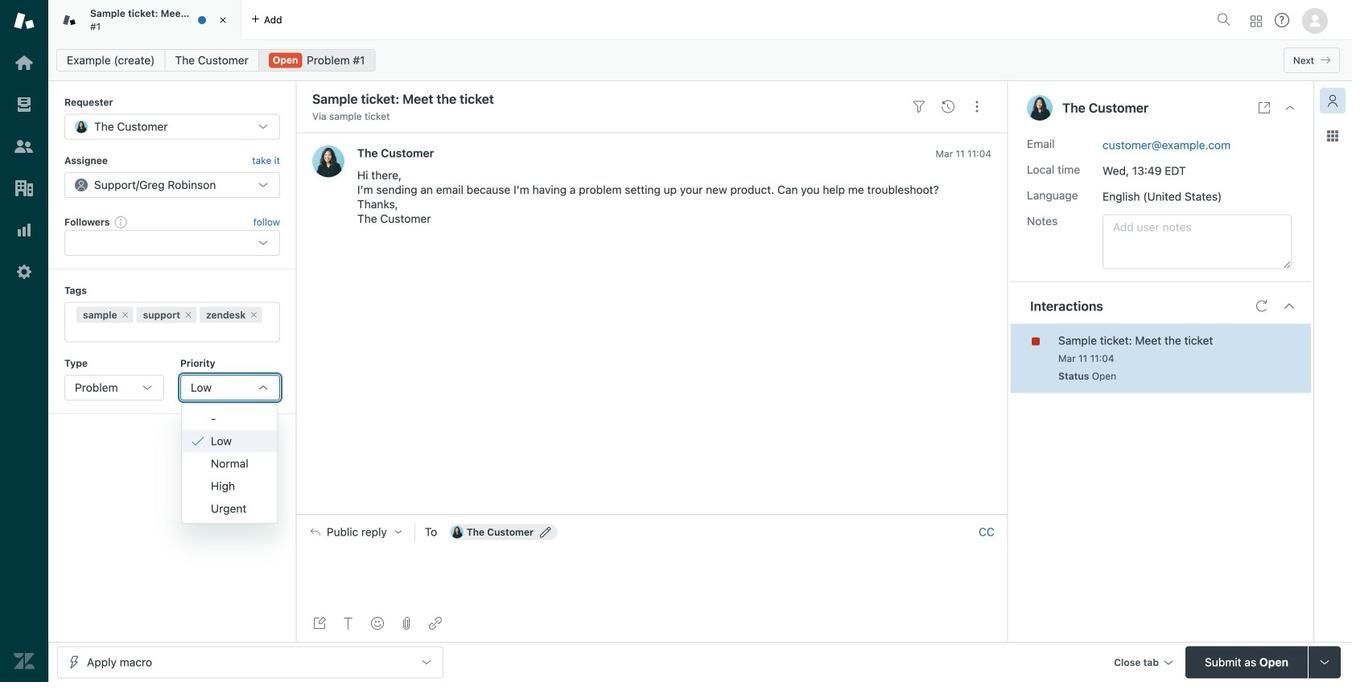 Task type: describe. For each thing, give the bounding box(es) containing it.
tabs tab list
[[48, 0, 1211, 40]]

customer@example.com image
[[451, 526, 464, 539]]

admin image
[[14, 262, 35, 283]]

add attachment image
[[400, 618, 413, 631]]

1 option from the top
[[182, 408, 278, 431]]

remove image
[[249, 311, 259, 320]]

ticket actions image
[[971, 100, 984, 113]]

user image
[[1028, 95, 1053, 121]]

2 remove image from the left
[[184, 311, 193, 320]]

main element
[[0, 0, 48, 683]]

customers image
[[14, 136, 35, 157]]

hide composer image
[[646, 509, 659, 522]]

get help image
[[1276, 13, 1290, 27]]

3 option from the top
[[182, 476, 278, 498]]

avatar image
[[312, 145, 345, 177]]

events image
[[942, 100, 955, 113]]

0 horizontal spatial mar 11 11:04 text field
[[936, 148, 992, 159]]

1 remove image from the left
[[120, 311, 130, 320]]

secondary element
[[48, 44, 1353, 77]]

draft mode image
[[313, 618, 326, 631]]

add link (cmd k) image
[[429, 618, 442, 631]]

customer context image
[[1327, 94, 1340, 107]]

get started image
[[14, 52, 35, 73]]



Task type: vqa. For each thing, say whether or not it's contained in the screenshot.
heading
no



Task type: locate. For each thing, give the bounding box(es) containing it.
apps image
[[1327, 130, 1340, 143]]

0 horizontal spatial remove image
[[120, 311, 130, 320]]

Subject field
[[309, 89, 902, 109]]

2 option from the top
[[182, 453, 278, 476]]

zendesk support image
[[14, 10, 35, 31]]

0 horizontal spatial close image
[[215, 12, 231, 28]]

close image
[[215, 12, 231, 28], [1284, 101, 1297, 114]]

remove image
[[120, 311, 130, 320], [184, 311, 193, 320]]

1 horizontal spatial mar 11 11:04 text field
[[1059, 353, 1115, 364]]

Add user notes text field
[[1103, 215, 1292, 269]]

close image inside tabs "tab list"
[[215, 12, 231, 28]]

4 option from the top
[[182, 498, 278, 521]]

1 vertical spatial close image
[[1284, 101, 1297, 114]]

1 vertical spatial mar 11 11:04 text field
[[1059, 353, 1115, 364]]

tab
[[48, 0, 242, 40]]

list box
[[181, 404, 278, 525]]

edit user image
[[540, 527, 552, 538]]

reporting image
[[14, 220, 35, 241]]

0 vertical spatial mar 11 11:04 text field
[[936, 148, 992, 159]]

filter image
[[913, 100, 926, 113]]

0 vertical spatial close image
[[215, 12, 231, 28]]

option
[[182, 408, 278, 431], [182, 453, 278, 476], [182, 476, 278, 498], [182, 498, 278, 521]]

Mar 11 11:04 text field
[[936, 148, 992, 159], [1059, 353, 1115, 364]]

zendesk image
[[14, 651, 35, 672]]

insert emojis image
[[371, 618, 384, 631]]

organizations image
[[14, 178, 35, 199]]

1 horizontal spatial close image
[[1284, 101, 1297, 114]]

view more details image
[[1259, 101, 1272, 114]]

format text image
[[342, 618, 355, 631]]

1 horizontal spatial remove image
[[184, 311, 193, 320]]

views image
[[14, 94, 35, 115]]

info on adding followers image
[[115, 216, 128, 229]]

zendesk products image
[[1251, 16, 1263, 27]]



